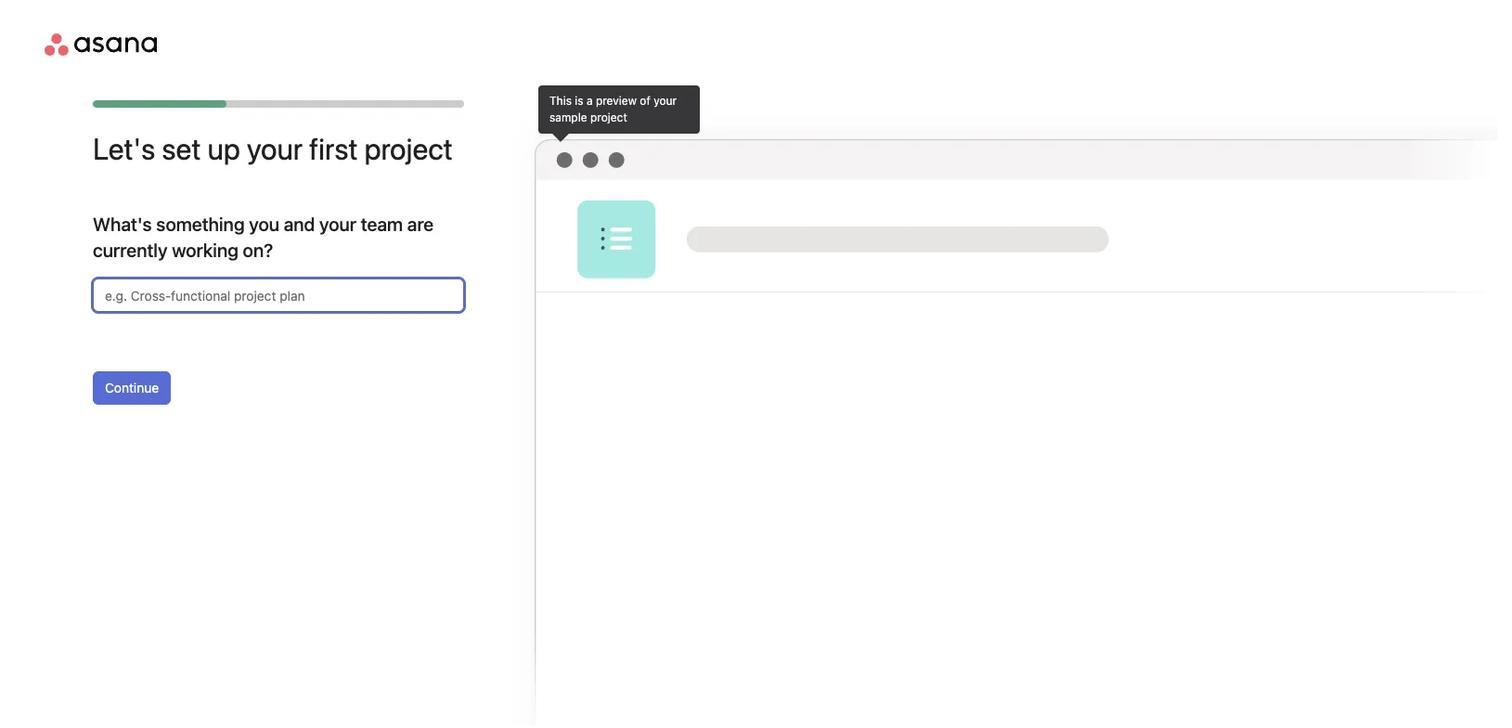 Task type: locate. For each thing, give the bounding box(es) containing it.
set
[[162, 131, 201, 166]]

are
[[407, 214, 434, 235]]

continue button
[[93, 371, 171, 405]]

this is a preview of your sample project tooltip
[[539, 85, 700, 139]]

Let's set up your first project What's something you and your team are currently working on? text field
[[93, 279, 464, 312]]

your right of
[[654, 94, 677, 108]]

1 vertical spatial your
[[247, 131, 303, 166]]

1 horizontal spatial your
[[319, 214, 357, 235]]

let's
[[93, 131, 155, 166]]

and
[[284, 214, 315, 235]]

your
[[654, 94, 677, 108], [247, 131, 303, 166], [319, 214, 357, 235]]

working on?
[[172, 240, 273, 261]]

your right up
[[247, 131, 303, 166]]

preview
[[596, 94, 637, 108]]

what's something you and your team are currently working on?
[[93, 214, 434, 261]]

your right the and
[[319, 214, 357, 235]]

first project
[[309, 131, 453, 166]]

2 horizontal spatial your
[[654, 94, 677, 108]]

asana image
[[45, 33, 157, 56]]

this is a preview of your sample project
[[550, 94, 677, 124]]

continue
[[105, 380, 159, 396]]

project
[[590, 110, 627, 124]]

2 vertical spatial your
[[319, 214, 357, 235]]

of
[[640, 94, 651, 108]]

0 vertical spatial your
[[654, 94, 677, 108]]

0 horizontal spatial your
[[247, 131, 303, 166]]



Task type: describe. For each thing, give the bounding box(es) containing it.
listmulticoloricon image
[[601, 224, 632, 255]]

your inside this is a preview of your sample project
[[654, 94, 677, 108]]

something
[[156, 214, 245, 235]]

currently
[[93, 240, 168, 261]]

you
[[249, 214, 279, 235]]

what's something you and your team are currently working on? element
[[93, 212, 464, 264]]

is
[[575, 94, 584, 108]]

what's
[[93, 214, 152, 235]]

up
[[207, 131, 240, 166]]

a
[[587, 94, 593, 108]]

team
[[361, 214, 403, 235]]

this
[[550, 94, 572, 108]]

let's set up your first project
[[93, 131, 453, 166]]

your inside what's something you and your team are currently working on?
[[319, 214, 357, 235]]

sample
[[550, 110, 587, 124]]



Task type: vqa. For each thing, say whether or not it's contained in the screenshot.
Hide sidebar Image
no



